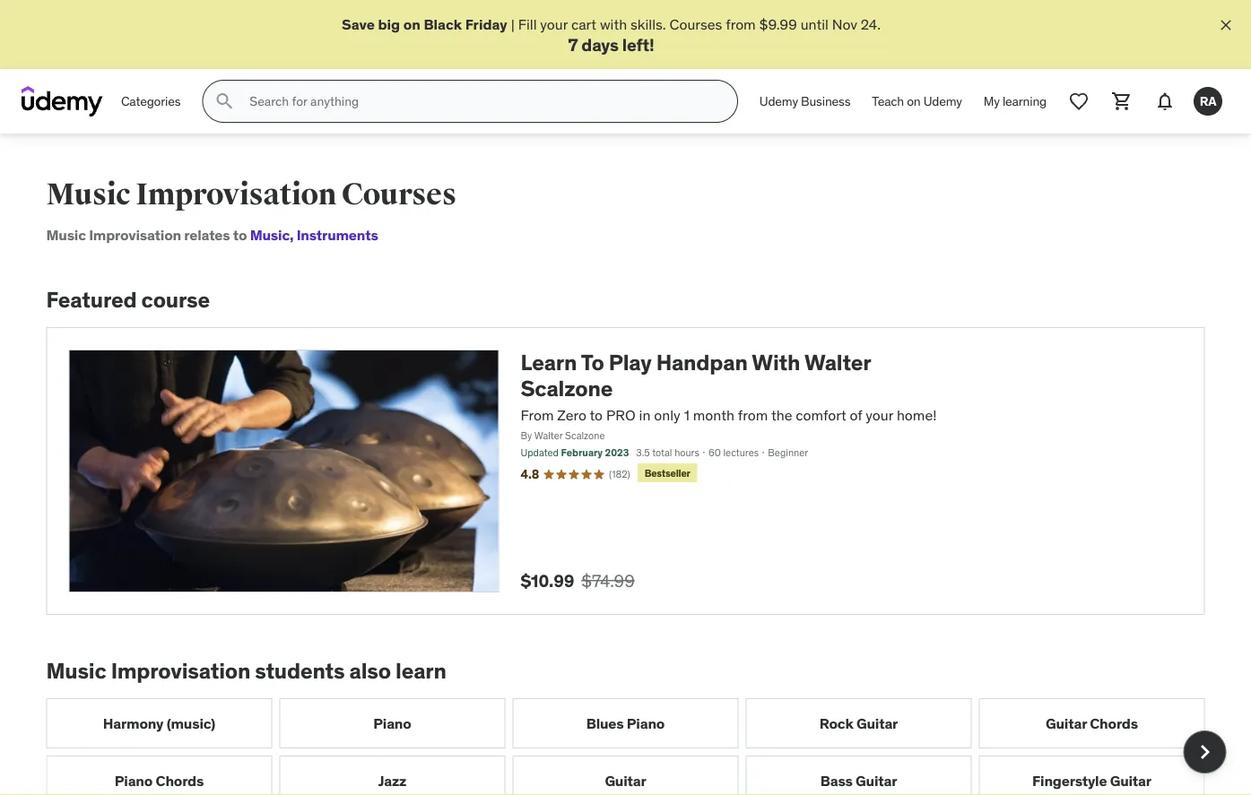 Task type: locate. For each thing, give the bounding box(es) containing it.
piano chords link
[[46, 756, 272, 796]]

0 vertical spatial from
[[726, 15, 756, 33]]

1 horizontal spatial chords
[[1091, 715, 1139, 733]]

2 udemy from the left
[[924, 93, 963, 109]]

blues piano link
[[513, 699, 739, 749]]

friday
[[465, 15, 508, 33]]

to inside learn to play handpan with walter scalzone from zero to pro in only 1 month from the comfort of your home! by walter scalzone
[[590, 406, 603, 424]]

Search for anything text field
[[246, 86, 716, 117]]

piano for piano
[[374, 715, 412, 733]]

improvisation up (music)
[[111, 658, 251, 685]]

learning
[[1003, 93, 1047, 109]]

0 vertical spatial chords
[[1091, 715, 1139, 733]]

next image
[[1191, 738, 1220, 767]]

0 horizontal spatial courses
[[342, 176, 456, 213]]

$10.99
[[521, 570, 574, 592]]

save
[[342, 15, 375, 33]]

0 horizontal spatial your
[[541, 15, 568, 33]]

ra link
[[1187, 80, 1230, 123]]

from left the
[[738, 406, 768, 424]]

from left $9.99
[[726, 15, 756, 33]]

fingerstyle guitar
[[1033, 772, 1152, 790]]

0 horizontal spatial to
[[233, 226, 247, 245]]

learn
[[396, 658, 447, 685]]

on right teach
[[907, 93, 921, 109]]

guitar for fingerstyle guitar
[[1111, 772, 1152, 790]]

0 vertical spatial courses
[[670, 15, 723, 33]]

$10.99 $74.99
[[521, 570, 635, 592]]

guitar up fingerstyle
[[1046, 715, 1087, 733]]

home!
[[897, 406, 937, 424]]

0 horizontal spatial chords
[[156, 772, 204, 790]]

guitar down the blues piano link
[[605, 772, 647, 790]]

harmony
[[103, 715, 164, 733]]

chords up fingerstyle guitar link
[[1091, 715, 1139, 733]]

piano down the harmony
[[115, 772, 153, 790]]

courses up instruments
[[342, 176, 456, 213]]

1 vertical spatial improvisation
[[89, 226, 181, 245]]

udemy left the business
[[760, 93, 799, 109]]

chords for piano chords
[[156, 772, 204, 790]]

fingerstyle
[[1033, 772, 1108, 790]]

improvisation up the 'featured course'
[[89, 226, 181, 245]]

1 vertical spatial to
[[590, 406, 603, 424]]

comfort
[[796, 406, 847, 424]]

only
[[654, 406, 681, 424]]

on inside save big on black friday | fill your cart with skills. courses from $9.99 until nov 24. 7 days left!
[[404, 15, 421, 33]]

1 vertical spatial chords
[[156, 772, 204, 790]]

1 horizontal spatial walter
[[805, 349, 871, 376]]

close image
[[1218, 16, 1236, 34]]

chords for guitar chords
[[1091, 715, 1139, 733]]

february
[[561, 447, 603, 460]]

1 horizontal spatial udemy
[[924, 93, 963, 109]]

chords
[[1091, 715, 1139, 733], [156, 772, 204, 790]]

featured course
[[46, 287, 210, 314]]

your inside learn to play handpan with walter scalzone from zero to pro in only 1 month from the comfort of your home! by walter scalzone
[[866, 406, 894, 424]]

scalzone up zero
[[521, 375, 613, 402]]

1 horizontal spatial piano
[[374, 715, 412, 733]]

walter
[[805, 349, 871, 376], [535, 430, 563, 442]]

udemy left my
[[924, 93, 963, 109]]

1 horizontal spatial to
[[590, 406, 603, 424]]

chords down (music)
[[156, 772, 204, 790]]

music improvisation courses
[[46, 176, 456, 213]]

piano
[[374, 715, 412, 733], [627, 715, 665, 733], [115, 772, 153, 790]]

harmony (music)
[[103, 715, 215, 733]]

scalzone
[[521, 375, 613, 402], [565, 430, 605, 442]]

1 vertical spatial courses
[[342, 176, 456, 213]]

to right zero
[[590, 406, 603, 424]]

0 vertical spatial improvisation
[[136, 176, 336, 213]]

courses inside save big on black friday | fill your cart with skills. courses from $9.99 until nov 24. 7 days left!
[[670, 15, 723, 33]]

from
[[726, 15, 756, 33], [738, 406, 768, 424]]

(music)
[[167, 715, 215, 733]]

chords inside 'link'
[[1091, 715, 1139, 733]]

1 horizontal spatial on
[[907, 93, 921, 109]]

udemy image
[[22, 86, 103, 117]]

piano right blues
[[627, 715, 665, 733]]

with
[[600, 15, 627, 33]]

1 vertical spatial your
[[866, 406, 894, 424]]

on right 'big'
[[404, 15, 421, 33]]

course
[[141, 287, 210, 314]]

blues
[[587, 715, 624, 733]]

0 horizontal spatial walter
[[535, 430, 563, 442]]

udemy
[[760, 93, 799, 109], [924, 93, 963, 109]]

guitar
[[857, 715, 898, 733], [1046, 715, 1087, 733], [605, 772, 647, 790], [856, 772, 898, 790], [1111, 772, 1152, 790]]

with
[[752, 349, 801, 376]]

featured
[[46, 287, 137, 314]]

2 vertical spatial improvisation
[[111, 658, 251, 685]]

your right of
[[866, 406, 894, 424]]

0 vertical spatial your
[[541, 15, 568, 33]]

60 lectures
[[709, 447, 759, 460]]

3.5 total hours
[[637, 447, 700, 460]]

0 horizontal spatial on
[[404, 15, 421, 33]]

wishlist image
[[1069, 91, 1090, 112]]

7
[[568, 34, 578, 55]]

improvisation for courses
[[136, 176, 336, 213]]

3.5
[[637, 447, 650, 460]]

relates
[[184, 226, 230, 245]]

your
[[541, 15, 568, 33], [866, 406, 894, 424]]

0 vertical spatial on
[[404, 15, 421, 33]]

your right fill
[[541, 15, 568, 33]]

(182)
[[609, 468, 631, 481]]

courses right skills.
[[670, 15, 723, 33]]

1 vertical spatial from
[[738, 406, 768, 424]]

blues piano
[[587, 715, 665, 733]]

jazz link
[[280, 756, 506, 796]]

scalzone up february
[[565, 430, 605, 442]]

0 horizontal spatial piano
[[115, 772, 153, 790]]

guitar right fingerstyle
[[1111, 772, 1152, 790]]

improvisation up music improvisation relates to music instruments
[[136, 176, 336, 213]]

my
[[984, 93, 1000, 109]]

1 vertical spatial on
[[907, 93, 921, 109]]

0 horizontal spatial udemy
[[760, 93, 799, 109]]

music for music improvisation courses
[[46, 176, 130, 213]]

to
[[233, 226, 247, 245], [590, 406, 603, 424]]

categories
[[121, 93, 181, 109]]

music improvisation students also learn
[[46, 658, 447, 685]]

guitar for bass guitar
[[856, 772, 898, 790]]

2 horizontal spatial piano
[[627, 715, 665, 733]]

on
[[404, 15, 421, 33], [907, 93, 921, 109]]

bass guitar
[[821, 772, 898, 790]]

learn to play handpan with walter scalzone from zero to pro in only 1 month from the comfort of your home! by walter scalzone
[[521, 349, 937, 442]]

1 horizontal spatial courses
[[670, 15, 723, 33]]

instruments
[[297, 226, 378, 245]]

walter up the comfort
[[805, 349, 871, 376]]

pro
[[607, 406, 636, 424]]

bass guitar link
[[746, 756, 972, 796]]

cart
[[572, 15, 597, 33]]

1 horizontal spatial your
[[866, 406, 894, 424]]

music
[[46, 176, 130, 213], [46, 226, 86, 245], [250, 226, 290, 245], [46, 658, 106, 685]]

fill
[[518, 15, 537, 33]]

0 vertical spatial walter
[[805, 349, 871, 376]]

music for music improvisation relates to music instruments
[[46, 226, 86, 245]]

piano up "jazz" link
[[374, 715, 412, 733]]

walter up updated
[[535, 430, 563, 442]]

guitar right rock
[[857, 715, 898, 733]]

improvisation
[[136, 176, 336, 213], [89, 226, 181, 245], [111, 658, 251, 685]]

to left music link
[[233, 226, 247, 245]]

left!
[[623, 34, 655, 55]]

zero
[[558, 406, 587, 424]]

lectures
[[724, 447, 759, 460]]

guitar right bass
[[856, 772, 898, 790]]



Task type: vqa. For each thing, say whether or not it's contained in the screenshot.
30-
no



Task type: describe. For each thing, give the bounding box(es) containing it.
harmony (music) link
[[46, 699, 272, 749]]

music for music improvisation students also learn
[[46, 658, 106, 685]]

4.8
[[521, 467, 539, 483]]

bass
[[821, 772, 853, 790]]

skills.
[[631, 15, 666, 33]]

1 vertical spatial scalzone
[[565, 430, 605, 442]]

learn
[[521, 349, 577, 376]]

by
[[521, 430, 532, 442]]

guitar inside 'link'
[[1046, 715, 1087, 733]]

notifications image
[[1155, 91, 1176, 112]]

udemy business link
[[749, 80, 862, 123]]

days
[[582, 34, 619, 55]]

of
[[850, 406, 863, 424]]

1
[[684, 406, 690, 424]]

ra
[[1200, 93, 1217, 109]]

categories button
[[110, 80, 191, 123]]

carousel element
[[46, 699, 1227, 796]]

1 udemy from the left
[[760, 93, 799, 109]]

improvisation for relates
[[89, 226, 181, 245]]

rock
[[820, 715, 854, 733]]

60
[[709, 447, 721, 460]]

hours
[[675, 447, 700, 460]]

submit search image
[[214, 91, 235, 112]]

beginner
[[768, 447, 809, 460]]

piano chords
[[115, 772, 204, 790]]

rock guitar link
[[746, 699, 972, 749]]

improvisation for students
[[111, 658, 251, 685]]

to
[[581, 349, 604, 376]]

business
[[801, 93, 851, 109]]

month
[[693, 406, 735, 424]]

updated
[[521, 447, 559, 460]]

from inside learn to play handpan with walter scalzone from zero to pro in only 1 month from the comfort of your home! by walter scalzone
[[738, 406, 768, 424]]

24.
[[861, 15, 881, 33]]

guitar link
[[513, 756, 739, 796]]

handpan
[[657, 349, 748, 376]]

fingerstyle guitar link
[[979, 756, 1206, 796]]

$9.99
[[760, 15, 798, 33]]

black
[[424, 15, 462, 33]]

instruments link
[[290, 226, 378, 245]]

the
[[772, 406, 793, 424]]

my learning
[[984, 93, 1047, 109]]

total
[[653, 447, 673, 460]]

shopping cart with 0 items image
[[1112, 91, 1133, 112]]

teach
[[873, 93, 905, 109]]

jazz
[[379, 772, 407, 790]]

piano link
[[280, 699, 506, 749]]

guitar for rock guitar
[[857, 715, 898, 733]]

1 vertical spatial walter
[[535, 430, 563, 442]]

teach on udemy link
[[862, 80, 973, 123]]

teach on udemy
[[873, 93, 963, 109]]

updated february 2023
[[521, 447, 629, 460]]

save big on black friday | fill your cart with skills. courses from $9.99 until nov 24. 7 days left!
[[342, 15, 881, 55]]

my learning link
[[973, 80, 1058, 123]]

from
[[521, 406, 554, 424]]

piano for piano chords
[[115, 772, 153, 790]]

|
[[511, 15, 515, 33]]

music improvisation relates to music instruments
[[46, 226, 378, 245]]

your inside save big on black friday | fill your cart with skills. courses from $9.99 until nov 24. 7 days left!
[[541, 15, 568, 33]]

nov
[[833, 15, 858, 33]]

$74.99
[[582, 570, 635, 592]]

from inside save big on black friday | fill your cart with skills. courses from $9.99 until nov 24. 7 days left!
[[726, 15, 756, 33]]

2023
[[605, 447, 629, 460]]

music link
[[250, 226, 290, 245]]

guitar chords link
[[979, 699, 1206, 749]]

big
[[378, 15, 400, 33]]

0 vertical spatial scalzone
[[521, 375, 613, 402]]

guitar chords
[[1046, 715, 1139, 733]]

0 vertical spatial to
[[233, 226, 247, 245]]

also
[[350, 658, 391, 685]]

udemy business
[[760, 93, 851, 109]]

play
[[609, 349, 652, 376]]

bestseller
[[645, 467, 691, 480]]

in
[[639, 406, 651, 424]]

rock guitar
[[820, 715, 898, 733]]

students
[[255, 658, 345, 685]]



